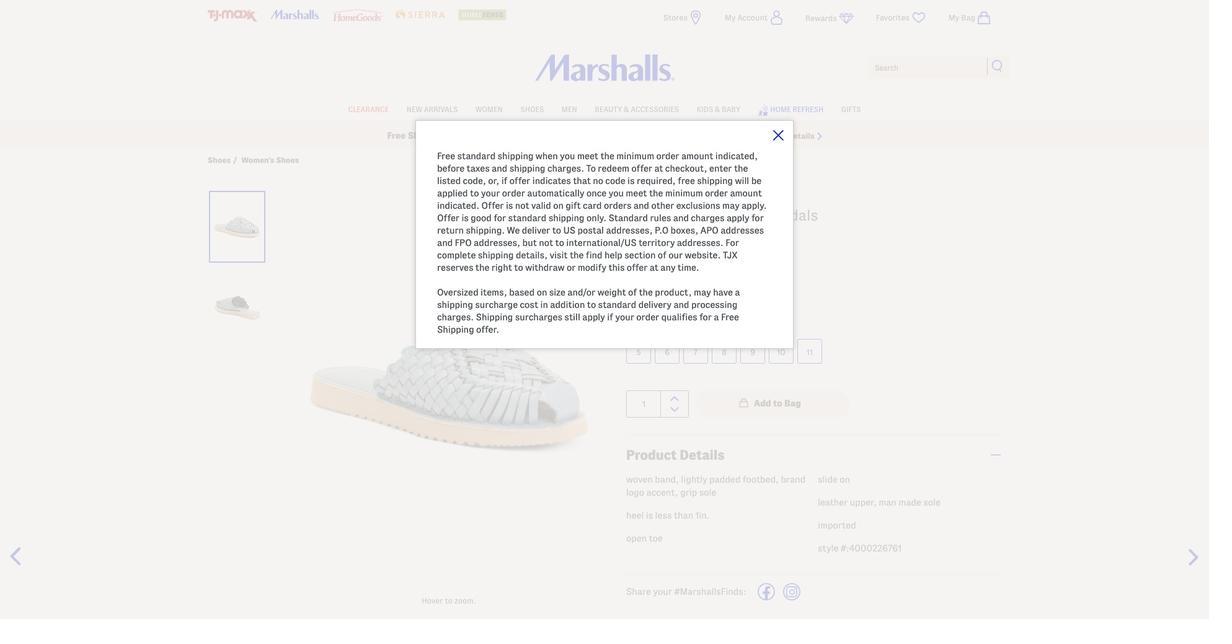 Task type: locate. For each thing, give the bounding box(es) containing it.
1 horizontal spatial shoes
[[276, 156, 299, 164]]

1 vertical spatial to
[[437, 437, 447, 447]]

charges. inside free standard shipping when you meet the minimum order amount indicated, before taxes and shipping charges. to redeem offer at checkout, enter the listed code, or, if offer indicates that no code is required, free shipping will be applied to your order automatically once you meet the minimum order amount indicated. offer is not valid on gift card orders and other exclusions may apply. offer is good for standard shipping only. standard rules and charges apply for return shipping. we deliver to us postal addresses, p.o boxes, apo addresses and fpo addresses, but not to international/us territory addresses. for complete shipping details, visit the find help section of our website. tjx reserves the right to withdraw or modify this offer at any time.
[[548, 164, 584, 174]]

your inside free standard shipping when you meet the minimum order amount indicated, before taxes and shipping charges. to redeem offer at checkout, enter the listed code, or, if offer indicates that no code is required, free shipping will be applied to your order automatically once you meet the minimum order amount indicated. offer is not valid on gift card orders and other exclusions may apply. offer is good for standard shipping only. standard rules and charges apply for return shipping. we deliver to us postal addresses, p.o boxes, apo addresses and fpo addresses, but not to international/us territory addresses. for complete shipping details, visit the find help section of our website. tjx reserves the right to withdraw or modify this offer at any time.
[[481, 189, 500, 198]]

0 horizontal spatial apply
[[583, 313, 605, 323]]

and up or,
[[492, 164, 507, 174]]

details down the marshalls
[[680, 447, 725, 462]]

1 vertical spatial may
[[694, 288, 711, 298]]

style
[[818, 544, 839, 554]]

standard
[[457, 151, 496, 161], [508, 213, 547, 223], [598, 300, 637, 310]]

not left valid
[[515, 201, 529, 211]]

0 horizontal spatial charges.
[[437, 313, 474, 323]]

0 vertical spatial leather
[[626, 208, 678, 223]]

0 vertical spatial may
[[723, 201, 740, 211]]

if right slip.
[[765, 399, 771, 409]]

my account link
[[725, 10, 783, 25]]

1 horizontal spatial in
[[540, 300, 548, 310]]

1 horizontal spatial shoes link
[[520, 99, 544, 118]]

details right see
[[788, 131, 815, 140]]

1 horizontal spatial charges.
[[548, 164, 584, 174]]

the inside the oversized items, based on size and/or weight of the product, may have a shipping surcharge cost in addition to standard delivery and processing charges. shipping surcharges still apply if your order qualifies for a free shipping offer.
[[639, 288, 653, 298]]

noted
[[655, 399, 679, 409]]

before
[[437, 164, 465, 174]]

your down dusty blue leather image
[[615, 313, 634, 323]]

at up required,
[[655, 164, 663, 174]]

5 link
[[626, 339, 651, 364]]

not
[[437, 350, 452, 360], [550, 350, 565, 360]]

0 horizontal spatial shoes link
[[208, 155, 231, 165]]

up image
[[670, 396, 679, 402]]

banner
[[0, 0, 1209, 148]]

0 vertical spatial in
[[540, 300, 548, 310]]

amount up checkout,
[[682, 151, 714, 161]]

marquee containing free shipping
[[0, 123, 1209, 148]]

sandals
[[765, 208, 818, 223]]

2 horizontal spatial return
[[713, 387, 740, 397]]

not up days
[[473, 387, 488, 397]]

order down the with
[[532, 399, 555, 409]]

0 vertical spatial shoes link
[[520, 99, 544, 118]]

cost
[[520, 300, 538, 310]]

0 vertical spatial of
[[658, 251, 667, 260]]

1 vertical spatial details
[[680, 447, 725, 462]]

addresses, down shipping.
[[474, 238, 521, 248]]

shipping down new arrivals
[[408, 131, 446, 141]]

to down and/or
[[587, 300, 596, 310]]

hover
[[422, 597, 443, 605]]

shipping up what
[[437, 325, 474, 335]]

full
[[539, 437, 552, 447]]

or down visit
[[567, 263, 576, 273]]

sole down lightly
[[699, 488, 717, 498]]

compare
[[626, 256, 656, 265]]

leather woven mule sandals image
[[284, 179, 614, 592], [211, 193, 264, 261], [211, 274, 264, 342]]

0 horizontal spatial minimum
[[617, 151, 654, 161]]

site search search field
[[866, 55, 1012, 79]]

in up surcharges
[[540, 300, 548, 310]]

enter
[[710, 164, 732, 174]]

shoes link left men link
[[520, 99, 544, 118]]

None submit
[[992, 60, 1004, 72], [695, 390, 850, 418], [992, 60, 1004, 72], [695, 390, 850, 418]]

not inside if you're not satisfied with your online purchase, don't hesitate to return it within 40 days of your order date, unless otherwise noted on the packing slip. if your purchase is eligible for an in store return, bring your item(s) and either your receipt or shipping confirmation email to your nearest marshalls location. to learn more about our full return policy,
[[473, 387, 488, 397]]

free
[[387, 131, 406, 141], [629, 131, 648, 141], [437, 151, 455, 161], [721, 313, 739, 323]]

& right "beauty"
[[624, 105, 629, 113]]

to up no
[[586, 164, 596, 174]]

gifts
[[841, 105, 861, 113]]

0 horizontal spatial of
[[501, 399, 509, 409]]

offer up good at the left
[[482, 201, 504, 211]]

& inside beauty & accessories link
[[624, 105, 629, 113]]

1 horizontal spatial amount
[[730, 189, 762, 198]]

1 vertical spatial if
[[607, 313, 613, 323]]

automatically
[[527, 189, 585, 198]]

within
[[437, 399, 463, 409]]

0 vertical spatial or
[[567, 263, 576, 273]]

help
[[700, 257, 715, 265]]

0 horizontal spatial may
[[694, 288, 711, 298]]

order up we
[[502, 189, 525, 198]]

details inside | free returns at your local store | see details
[[788, 131, 815, 140]]

color:
[[626, 278, 652, 287]]

marquee
[[0, 123, 1209, 148]]

good
[[471, 213, 492, 223]]

size
[[549, 288, 566, 298]]

not down deliver
[[539, 238, 553, 248]]

1 horizontal spatial or
[[567, 263, 576, 273]]

#marshallsfinds:
[[674, 588, 747, 598]]

band
[[626, 185, 677, 206]]

processing
[[692, 300, 738, 310]]

0 vertical spatial details
[[788, 131, 815, 140]]

0 vertical spatial you
[[560, 151, 575, 161]]

on inside if you're not satisfied with your online purchase, don't hesitate to return it within 40 days of your order date, unless otherwise noted on the packing slip. if your purchase is eligible for an in store return, bring your item(s) and either your receipt or shipping confirmation email to your nearest marshalls location. to learn more about our full return policy,
[[681, 399, 692, 409]]

minimum down |
[[617, 151, 654, 161]]

0 horizontal spatial not
[[437, 350, 452, 360]]

1 horizontal spatial standard
[[508, 213, 547, 223]]

order up exclusions
[[705, 189, 728, 198]]

favorites
[[876, 13, 910, 22]]

may inside the oversized items, based on size and/or weight of the product, may have a shipping surcharge cost in addition to standard delivery and processing charges. shipping surcharges still apply if your order qualifies for a free shipping offer.
[[694, 288, 711, 298]]

sierra.com image
[[396, 10, 445, 19]]

the up item(s) at bottom right
[[694, 399, 708, 409]]

not right mind?
[[550, 350, 565, 360]]

meet up orders
[[626, 189, 647, 198]]

still
[[565, 313, 580, 323]]

1 horizontal spatial not
[[550, 350, 565, 360]]

0 horizontal spatial details
[[680, 447, 725, 462]]

help link
[[687, 255, 715, 267]]

& inside kids & baby link
[[715, 105, 720, 113]]

minimum down free
[[665, 189, 703, 198]]

details,
[[516, 251, 548, 260]]

/
[[233, 156, 237, 164]]

our left full
[[522, 437, 537, 447]]

1 horizontal spatial return
[[555, 437, 581, 447]]

to right hover at the left
[[445, 597, 453, 605]]

shoes link left /
[[208, 155, 231, 165]]

other
[[651, 201, 674, 211]]

shipping
[[498, 151, 534, 161], [510, 164, 546, 174], [697, 176, 733, 186], [549, 213, 585, 223], [478, 251, 514, 260], [437, 300, 473, 310], [501, 424, 537, 434]]

0 horizontal spatial our
[[522, 437, 537, 447]]

standard up deliver
[[508, 213, 547, 223]]

indicated,
[[716, 151, 758, 161]]

your right share
[[653, 588, 672, 598]]

0 horizontal spatial shoes
[[208, 156, 231, 164]]

the left right
[[476, 263, 490, 273]]

2 vertical spatial you
[[477, 350, 493, 360]]

1 vertical spatial return
[[713, 387, 740, 397]]

2 horizontal spatial a
[[735, 288, 740, 298]]

2 vertical spatial standard
[[598, 300, 637, 310]]

on right down icon
[[681, 399, 692, 409]]

1 vertical spatial charges.
[[437, 313, 474, 323]]

new
[[407, 105, 422, 113]]

for down processing
[[700, 313, 712, 323]]

to up visit
[[555, 238, 564, 248]]

open
[[626, 534, 647, 544]]

standard
[[609, 213, 648, 223]]

and inside the oversized items, based on size and/or weight of the product, may have a shipping surcharge cost in addition to standard delivery and processing charges. shipping surcharges still apply if your order qualifies for a free shipping offer.
[[674, 300, 689, 310]]

2 horizontal spatial standard
[[598, 300, 637, 310]]

Search text field
[[866, 55, 1012, 79]]

or,
[[488, 176, 499, 186]]

on right slide
[[840, 475, 850, 485]]

x
[[773, 130, 778, 140]]

1 horizontal spatial apply
[[727, 213, 750, 223]]

addresses,
[[606, 226, 653, 236], [474, 238, 521, 248]]

offer down "indicated."
[[437, 213, 460, 223]]

shipping down 'surcharge'
[[476, 313, 513, 323]]

1 vertical spatial addresses,
[[474, 238, 521, 248]]

offer up required,
[[632, 164, 652, 174]]

to inside the oversized items, based on size and/or weight of the product, may have a shipping surcharge cost in addition to standard delivery and processing charges. shipping surcharges still apply if your order qualifies for a free shipping offer.
[[587, 300, 596, 310]]

0 vertical spatial if
[[502, 176, 508, 186]]

apply right still
[[583, 313, 605, 323]]

addresses.
[[677, 238, 724, 248]]

home
[[770, 105, 791, 113]]

modify
[[578, 263, 607, 273]]

1 horizontal spatial not
[[515, 201, 529, 211]]

homegoods.com image
[[333, 9, 383, 21]]

0 vertical spatial shipping
[[408, 131, 446, 141]]

& for beauty
[[624, 105, 629, 113]]

and up standard
[[634, 201, 649, 211]]

may down the dusty blue leather at the right top of the page
[[694, 288, 711, 298]]

0 vertical spatial standard
[[457, 151, 496, 161]]

heel is less than 1in.
[[626, 511, 710, 521]]

checkout,
[[665, 164, 707, 174]]

dusty blue leather
[[657, 278, 736, 287]]

and inside if you're not satisfied with your online purchase, don't hesitate to return it within 40 days of your order date, unless otherwise noted on the packing slip. if your purchase is eligible for an in store return, bring your item(s) and either your receipt or shipping confirmation email to your nearest marshalls location. to learn more about our full return policy,
[[710, 412, 726, 422]]

band of the free main content
[[0, 148, 1209, 620]]

minimum
[[617, 151, 654, 161], [665, 189, 703, 198]]

in right an on the bottom left of page
[[568, 412, 575, 422]]

1 horizontal spatial &
[[715, 105, 720, 113]]

1 horizontal spatial of
[[628, 288, 637, 298]]

1 vertical spatial apply
[[583, 313, 605, 323]]

to
[[586, 164, 596, 174], [437, 437, 447, 447]]

unless
[[581, 399, 609, 409]]

2 vertical spatial of
[[501, 399, 509, 409]]

details inside the band of the free main content
[[680, 447, 725, 462]]

if inside the oversized items, based on size and/or weight of the product, may have a shipping surcharge cost in addition to standard delivery and processing charges. shipping surcharges still apply if your order qualifies for a free shipping offer.
[[607, 313, 613, 323]]

1 horizontal spatial you
[[560, 151, 575, 161]]

standard inside the oversized items, based on size and/or weight of the product, may have a shipping surcharge cost in addition to standard delivery and processing charges. shipping surcharges still apply if your order qualifies for a free shipping offer.
[[598, 300, 637, 310]]

on inside free standard shipping when you meet the minimum order amount indicated, before taxes and shipping charges. to redeem offer at checkout, enter the listed code, or, if offer indicates that no code is required, free shipping will be applied to your order automatically once you meet the minimum order amount indicated. offer is not valid on gift card orders and other exclusions may apply. offer is good for standard shipping only. standard rules and charges apply for return shipping. we deliver to us postal addresses, p.o boxes, apo addresses and fpo addresses, but not to international/us territory addresses. for complete shipping details, visit the find help section of our website. tjx reserves the right to withdraw or modify this offer at any time.
[[553, 201, 564, 211]]

menu bar containing clearance
[[208, 98, 1002, 120]]

of down satisfied
[[501, 399, 509, 409]]

0 vertical spatial addresses,
[[606, 226, 653, 236]]

surcharges
[[515, 313, 563, 323]]

offer down section
[[627, 263, 648, 273]]

1 vertical spatial leather
[[704, 278, 736, 287]]

beauty & accessories
[[595, 105, 679, 113]]

0 horizontal spatial to
[[437, 437, 447, 447]]

and
[[492, 164, 507, 174], [634, 201, 649, 211], [673, 213, 689, 223], [437, 238, 453, 248], [674, 300, 689, 310], [710, 412, 726, 422]]

for
[[726, 238, 739, 248]]

shipping up right
[[478, 251, 514, 260]]

of down color:
[[628, 288, 637, 298]]

2 horizontal spatial in
[[568, 412, 575, 422]]

1 horizontal spatial if
[[765, 399, 771, 409]]

at left 'any'
[[650, 263, 659, 273]]

1 vertical spatial in
[[512, 350, 520, 360]]

standard up taxes at left top
[[457, 151, 496, 161]]

1 vertical spatial standard
[[508, 213, 547, 223]]

the down color:
[[639, 288, 653, 298]]

1 vertical spatial our
[[522, 437, 537, 447]]

0 horizontal spatial offer
[[437, 213, 460, 223]]

to inside if you're not satisfied with your online purchase, don't hesitate to return it within 40 days of your order date, unless otherwise noted on the packing slip. if your purchase is eligible for an in store return, bring your item(s) and either your receipt or shipping confirmation email to your nearest marshalls location. to learn more about our full return policy,
[[437, 437, 447, 447]]

amount down will
[[730, 189, 762, 198]]

return down confirmation
[[555, 437, 581, 447]]

and up qualifies
[[674, 300, 689, 310]]

1 vertical spatial a
[[714, 313, 719, 323]]

plus image
[[990, 454, 1002, 456]]

items,
[[481, 288, 507, 298]]

women link
[[475, 99, 503, 118]]

charges.
[[548, 164, 584, 174], [437, 313, 474, 323]]

1 horizontal spatial our
[[669, 251, 683, 260]]

0 horizontal spatial sole
[[699, 488, 717, 498]]

| free returns at your local store | see details
[[622, 131, 815, 141]]

reserves
[[437, 263, 474, 273]]

a
[[735, 288, 740, 298], [714, 313, 719, 323], [567, 350, 572, 360]]

of
[[658, 251, 667, 260], [628, 288, 637, 298], [501, 399, 509, 409]]

1 horizontal spatial may
[[723, 201, 740, 211]]

1 & from the left
[[624, 105, 629, 113]]

2 & from the left
[[715, 105, 720, 113]]

or up more
[[490, 424, 499, 434]]

1 vertical spatial or
[[490, 424, 499, 434]]

to left learn
[[437, 437, 447, 447]]

shoes inside banner
[[520, 105, 544, 113]]

made
[[899, 498, 922, 508]]

if up within
[[437, 387, 444, 397]]

0 horizontal spatial &
[[624, 105, 629, 113]]

than
[[674, 511, 693, 521]]

may left apply. on the right
[[723, 201, 740, 211]]

time.
[[678, 263, 699, 273]]

style #:4000226761
[[818, 544, 902, 554]]

0 vertical spatial meet
[[577, 151, 599, 161]]

0 vertical spatial our
[[669, 251, 683, 260]]

menu bar
[[208, 98, 1002, 120]]

2 horizontal spatial of
[[658, 251, 667, 260]]

leather up have
[[704, 278, 736, 287]]

on
[[553, 201, 564, 211], [537, 288, 547, 298], [681, 399, 692, 409], [840, 475, 850, 485]]

shoes for shoes
[[520, 105, 544, 113]]

eligible
[[508, 412, 539, 422]]

1 horizontal spatial if
[[607, 313, 613, 323]]

the up the redeem
[[601, 151, 615, 161]]

0 horizontal spatial return
[[437, 226, 464, 236]]

0 vertical spatial if
[[437, 387, 444, 397]]

complete
[[437, 251, 476, 260]]

0 horizontal spatial or
[[490, 424, 499, 434]]

a down processing
[[714, 313, 719, 323]]

shipping left when
[[498, 151, 534, 161]]

marshalls
[[686, 424, 727, 434]]

free inside free standard shipping when you meet the minimum order amount indicated, before taxes and shipping charges. to redeem offer at checkout, enter the listed code, or, if offer indicates that no code is required, free shipping will be applied to your order automatically once you meet the minimum order amount indicated. offer is not valid on gift card orders and other exclusions may apply. offer is good for standard shipping only. standard rules and charges apply for return shipping. we deliver to us postal addresses, p.o boxes, apo addresses and fpo addresses, but not to international/us territory addresses. for complete shipping details, visit the find help section of our website. tjx reserves the right to withdraw or modify this offer at any time.
[[437, 151, 455, 161]]

stores
[[663, 13, 688, 22]]

only.
[[587, 213, 607, 223]]

standard down weight
[[598, 300, 637, 310]]

the inside if you're not satisfied with your online purchase, don't hesitate to return it within 40 days of your order date, unless otherwise noted on the packing slip. if your purchase is eligible for an in store return, bring your item(s) and either your receipt or shipping confirmation email to your nearest marshalls location. to learn more about our full return policy,
[[694, 399, 708, 409]]

gifts link
[[841, 99, 861, 118]]

free standard shipping when you meet the minimum order amount indicated, before taxes and shipping charges. to redeem offer at checkout, enter the listed code, or, if offer indicates that no code is required, free shipping will be applied to your order automatically once you meet the minimum order amount indicated. offer is not valid on gift card orders and other exclusions may apply. offer is good for standard shipping only. standard rules and charges apply for return shipping. we deliver to us postal addresses, p.o boxes, apo addresses and fpo addresses, but not to international/us territory addresses. for complete shipping details, visit the find help section of our website. tjx reserves the right to withdraw or modify this offer at any time.
[[437, 151, 767, 273]]

refresh
[[793, 105, 824, 113]]

1 vertical spatial you
[[609, 189, 624, 198]]

order down 'returns'
[[657, 151, 679, 161]]

0 vertical spatial at
[[655, 164, 663, 174]]

product details link
[[626, 436, 1002, 474]]

order inside the oversized items, based on size and/or weight of the product, may have a shipping surcharge cost in addition to standard delivery and processing charges. shipping surcharges still apply if your order qualifies for a free shipping offer.
[[636, 313, 659, 323]]

is left "eligible"
[[499, 412, 506, 422]]

charges. up indicates
[[548, 164, 584, 174]]

if inside free standard shipping when you meet the minimum order amount indicated, before taxes and shipping charges. to redeem offer at checkout, enter the listed code, or, if offer indicates that no code is required, free shipping will be applied to your order automatically once you meet the minimum order amount indicated. offer is not valid on gift card orders and other exclusions may apply. offer is good for standard shipping only. standard rules and charges apply for return shipping. we deliver to us postal addresses, p.o boxes, apo addresses and fpo addresses, but not to international/us territory addresses. for complete shipping details, visit the find help section of our website. tjx reserves the right to withdraw or modify this offer at any time.
[[502, 176, 508, 186]]

for left an on the bottom left of page
[[541, 412, 553, 422]]

shipping
[[408, 131, 446, 141], [476, 313, 513, 323], [437, 325, 474, 335]]

1 horizontal spatial offer
[[482, 201, 504, 211]]

on left "size"
[[537, 288, 547, 298]]

weight
[[598, 288, 626, 298]]

on down automatically
[[553, 201, 564, 211]]

1 vertical spatial minimum
[[665, 189, 703, 198]]

dusty
[[657, 278, 681, 287]]

of down territory
[[658, 251, 667, 260]]

not
[[515, 201, 529, 211], [539, 238, 553, 248], [473, 387, 488, 397]]

your down or,
[[481, 189, 500, 198]]

you right when
[[560, 151, 575, 161]]

we
[[507, 226, 520, 236]]

for
[[494, 213, 506, 223], [752, 213, 764, 223], [700, 313, 712, 323], [541, 412, 553, 422]]

and down packing
[[710, 412, 726, 422]]

women's
[[241, 156, 274, 164]]

& right kids
[[715, 105, 720, 113]]

shipping down when
[[510, 164, 546, 174]]

slide on
[[818, 475, 850, 485]]

9 link
[[741, 339, 765, 364]]

1 horizontal spatial details
[[788, 131, 815, 140]]

2 horizontal spatial shoes
[[520, 105, 544, 113]]

not left what
[[437, 350, 452, 360]]

dusty blue leather image
[[628, 294, 644, 310]]

shipping.
[[466, 226, 505, 236]]

shoes right women's
[[276, 156, 299, 164]]

2 vertical spatial a
[[567, 350, 572, 360]]

charges. down oversized
[[437, 313, 474, 323]]

in right had
[[512, 350, 520, 360]]

1 vertical spatial of
[[628, 288, 637, 298]]

free inside the oversized items, based on size and/or weight of the product, may have a shipping surcharge cost in addition to standard delivery and processing charges. shipping surcharges still apply if your order qualifies for a free shipping offer.
[[721, 313, 739, 323]]

shoes left men
[[520, 105, 544, 113]]

is left the less
[[646, 511, 653, 521]]

you left had
[[477, 350, 493, 360]]

a right have
[[735, 288, 740, 298]]

charges. inside the oversized items, based on size and/or weight of the product, may have a shipping surcharge cost in addition to standard delivery and processing charges. shipping surcharges still apply if your order qualifies for a free shipping offer.
[[437, 313, 474, 323]]

0 vertical spatial return
[[437, 226, 464, 236]]



Task type: vqa. For each thing, say whether or not it's contained in the screenshot.
'charges.'
yes



Task type: describe. For each thing, give the bounding box(es) containing it.
woven band, lightly padded footbed, brand logo accent, grip sole
[[626, 475, 806, 498]]

marshalls.com image
[[270, 10, 320, 19]]

for down apply. on the right
[[752, 213, 764, 223]]

packing
[[710, 399, 743, 409]]

nearest
[[652, 424, 684, 434]]

surcharge
[[475, 300, 518, 310]]

homesense.com image
[[458, 9, 508, 20]]

addition
[[550, 300, 585, 310]]

color: list box
[[626, 292, 1002, 318]]

1 horizontal spatial leather
[[704, 278, 736, 287]]

0 vertical spatial amount
[[682, 151, 714, 161]]

qualifies
[[662, 313, 697, 323]]

confirmation
[[539, 424, 593, 434]]

free down clearance
[[387, 131, 406, 141]]

and up complete in the left top of the page
[[437, 238, 453, 248]]

email
[[595, 424, 618, 434]]

1 vertical spatial meet
[[626, 189, 647, 198]]

order inside if you're not satisfied with your online purchase, don't hesitate to return it within 40 days of your order date, unless otherwise noted on the packing slip. if your purchase is eligible for an in store return, bring your item(s) and either your receipt or shipping confirmation email to your nearest marshalls location. to learn more about our full return policy,
[[532, 399, 555, 409]]

and up boxes,
[[673, 213, 689, 223]]

if you're not satisfied with your online purchase, don't hesitate to return it within 40 days of your order date, unless otherwise noted on the packing slip. if your purchase is eligible for an in store return, bring your item(s) and either your receipt or shipping confirmation email to your nearest marshalls location. to learn more about our full return policy,
[[437, 387, 771, 447]]

0 horizontal spatial a
[[567, 350, 572, 360]]

is down "indicated."
[[462, 213, 469, 223]]

rewards link
[[806, 11, 854, 26]]

p.o
[[655, 226, 669, 236]]

to inside the band of the free main content
[[445, 597, 453, 605]]

to inside free standard shipping when you meet the minimum order amount indicated, before taxes and shipping charges. to redeem offer at checkout, enter the listed code, or, if offer indicates that no code is required, free shipping will be applied to your order automatically once you meet the minimum order amount indicated. offer is not valid on gift card orders and other exclusions may apply. offer is good for standard shipping only. standard rules and charges apply for return shipping. we deliver to us postal addresses, p.o boxes, apo addresses and fpo addresses, but not to international/us territory addresses. for complete shipping details, visit the find help section of our website. tjx reserves the right to withdraw or modify this offer at any time.
[[586, 164, 596, 174]]

find
[[586, 251, 603, 260]]

in inside the oversized items, based on size and/or weight of the product, may have a shipping surcharge cost in addition to standard delivery and processing charges. shipping surcharges still apply if your order qualifies for a free shipping offer.
[[540, 300, 548, 310]]

to left 'us'
[[552, 226, 561, 236]]

1 horizontal spatial sole
[[924, 498, 941, 508]]

slip.
[[745, 399, 763, 409]]

of inside if you're not satisfied with your online purchase, don't hesitate to return it within 40 days of your order date, unless otherwise noted on the packing slip. if your purchase is eligible for an in store return, bring your item(s) and either your receipt or shipping confirmation email to your nearest marshalls location. to learn more about our full return policy,
[[501, 399, 509, 409]]

leather inside band of the free leather woven mule sandals
[[626, 208, 678, 223]]

0 horizontal spatial standard
[[457, 151, 496, 161]]

your inside the oversized items, based on size and/or weight of the product, may have a shipping surcharge cost in addition to standard delivery and processing charges. shipping surcharges still apply if your order qualifies for a free shipping offer.
[[615, 313, 634, 323]]

the up will
[[734, 164, 748, 174]]

kids & baby
[[697, 105, 741, 113]]

code,
[[463, 176, 486, 186]]

problem.
[[574, 350, 612, 360]]

$29.99
[[626, 236, 665, 248]]

to up packing
[[702, 387, 711, 397]]

your inside the band of the free main content
[[653, 588, 672, 598]]

apply inside free standard shipping when you meet the minimum order amount indicated, before taxes and shipping charges. to redeem offer at checkout, enter the listed code, or, if offer indicates that no code is required, free shipping will be applied to your order automatically once you meet the minimum order amount indicated. offer is not valid on gift card orders and other exclusions may apply. offer is good for standard shipping only. standard rules and charges apply for return shipping. we deliver to us postal addresses, p.o boxes, apo addresses and fpo addresses, but not to international/us territory addresses. for complete shipping details, visit the find help section of our website. tjx reserves the right to withdraw or modify this offer at any time.
[[727, 213, 750, 223]]

size chart
[[655, 324, 699, 334]]

apply inside the oversized items, based on size and/or weight of the product, may have a shipping surcharge cost in addition to standard delivery and processing charges. shipping surcharges still apply if your order qualifies for a free shipping offer.
[[583, 313, 605, 323]]

hover to zoom.
[[422, 597, 476, 605]]

6
[[665, 348, 670, 356]]

stores link
[[663, 10, 703, 25]]

size list box
[[626, 339, 1002, 367]]

or inside if you're not satisfied with your online purchase, don't hesitate to return it within 40 days of your order date, unless otherwise noted on the packing slip. if your purchase is eligible for an in store return, bring your item(s) and either your receipt or shipping confirmation email to your nearest marshalls location. to learn more about our full return policy,
[[490, 424, 499, 434]]

account
[[738, 13, 768, 22]]

shipping inside the oversized items, based on size and/or weight of the product, may have a shipping surcharge cost in addition to standard delivery and processing charges. shipping surcharges still apply if your order qualifies for a free shipping offer.
[[437, 300, 473, 310]]

banner containing free shipping
[[0, 0, 1209, 148]]

of inside free standard shipping when you meet the minimum order amount indicated, before taxes and shipping charges. to redeem offer at checkout, enter the listed code, or, if offer indicates that no code is required, free shipping will be applied to your order automatically once you meet the minimum order amount indicated. offer is not valid on gift card orders and other exclusions may apply. offer is good for standard shipping only. standard rules and charges apply for return shipping. we deliver to us postal addresses, p.o boxes, apo addresses and fpo addresses, but not to international/us territory addresses. for complete shipping details, visit the find help section of our website. tjx reserves the right to withdraw or modify this offer at any time.
[[658, 251, 667, 260]]

|
[[624, 131, 627, 141]]

go to previous product image
[[9, 548, 29, 567]]

9
[[751, 348, 755, 356]]

is inside the band of the free main content
[[646, 511, 653, 521]]

my
[[725, 13, 736, 22]]

your up learn
[[437, 424, 456, 434]]

clearance link
[[348, 99, 389, 118]]

clearance
[[348, 105, 389, 113]]

learn
[[449, 437, 470, 447]]

0 vertical spatial a
[[735, 288, 740, 298]]

for right good at the left
[[494, 213, 506, 223]]

fpo
[[455, 238, 472, 248]]

withdraw
[[525, 263, 565, 273]]

2 vertical spatial offer
[[627, 263, 648, 273]]

had
[[495, 350, 510, 360]]

1 vertical spatial shoes link
[[208, 155, 231, 165]]

mind?
[[522, 350, 548, 360]]

to down return,
[[620, 424, 629, 434]]

men link
[[562, 99, 577, 118]]

the down required,
[[649, 189, 663, 198]]

your up "eligible"
[[511, 399, 530, 409]]

for inside if you're not satisfied with your online purchase, don't hesitate to return it within 40 days of your order date, unless otherwise noted on the packing slip. if your purchase is eligible for an in store return, bring your item(s) and either your receipt or shipping confirmation email to your nearest marshalls location. to learn more about our full return policy,
[[541, 412, 553, 422]]

required,
[[637, 176, 676, 186]]

bring
[[634, 412, 656, 422]]

don't
[[642, 387, 663, 397]]

item(s)
[[679, 412, 708, 422]]

1 horizontal spatial a
[[714, 313, 719, 323]]

tjmaxx.com image
[[208, 10, 257, 22]]

menu bar inside banner
[[208, 98, 1002, 120]]

redeem
[[598, 164, 630, 174]]

accent,
[[647, 488, 679, 498]]

7
[[694, 348, 698, 356]]

the left find
[[570, 251, 584, 260]]

#:4000226761
[[841, 544, 902, 554]]

chart
[[674, 324, 699, 334]]

your up nearest
[[658, 412, 677, 422]]

11 link
[[798, 339, 822, 364]]

our inside free standard shipping when you meet the minimum order amount indicated, before taxes and shipping charges. to redeem offer at checkout, enter the listed code, or, if offer indicates that no code is required, free shipping will be applied to your order automatically once you meet the minimum order amount indicated. offer is not valid on gift card orders and other exclusions may apply. offer is good for standard shipping only. standard rules and charges apply for return shipping. we deliver to us postal addresses, p.o boxes, apo addresses and fpo addresses, but not to international/us territory addresses. for complete shipping details, visit the find help section of our website. tjx reserves the right to withdraw or modify this offer at any time.
[[669, 251, 683, 260]]

less
[[655, 511, 672, 521]]

is right code
[[628, 176, 635, 186]]

but
[[523, 238, 537, 248]]

an
[[555, 412, 566, 422]]

& for kids
[[715, 105, 720, 113]]

purchase,
[[598, 387, 640, 397]]

shipping up 'us'
[[549, 213, 585, 223]]

rules
[[650, 213, 671, 223]]

your down bring
[[631, 424, 650, 434]]

shipping down enter
[[697, 176, 733, 186]]

location.
[[730, 424, 766, 434]]

footbed,
[[743, 475, 779, 485]]

with
[[529, 387, 547, 397]]

sole inside woven band, lightly padded footbed, brand logo accent, grip sole
[[699, 488, 717, 498]]

my account
[[725, 13, 768, 22]]

0 horizontal spatial you
[[477, 350, 493, 360]]

10
[[777, 348, 786, 356]]

open toe
[[626, 534, 663, 544]]

exclusions
[[676, 201, 720, 211]]

taxes
[[467, 164, 490, 174]]

date,
[[557, 399, 579, 409]]

0 vertical spatial offer
[[632, 164, 652, 174]]

0 horizontal spatial meet
[[577, 151, 599, 161]]

zoom.
[[455, 597, 476, 605]]

any
[[661, 263, 676, 273]]

padded
[[710, 475, 741, 485]]

2 horizontal spatial not
[[539, 238, 553, 248]]

on inside the band of the free main content
[[840, 475, 850, 485]]

once
[[587, 189, 607, 198]]

1 vertical spatial shipping
[[476, 313, 513, 323]]

to down code,
[[470, 189, 479, 198]]

shipping inside marquee
[[408, 131, 446, 141]]

man
[[879, 498, 897, 508]]

is up we
[[506, 201, 513, 211]]

shipping inside if you're not satisfied with your online purchase, don't hesitate to return it within 40 days of your order date, unless otherwise noted on the packing slip. if your purchase is eligible for an in store return, bring your item(s) and either your receipt or shipping confirmation email to your nearest marshalls location. to learn more about our full return policy,
[[501, 424, 537, 434]]

1 vertical spatial if
[[765, 399, 771, 409]]

beauty
[[595, 105, 622, 113]]

woven
[[681, 208, 725, 223]]

1 vertical spatial offer
[[510, 176, 530, 186]]

8
[[722, 348, 727, 356]]

return inside free standard shipping when you meet the minimum order amount indicated, before taxes and shipping charges. to redeem offer at checkout, enter the listed code, or, if offer indicates that no code is required, free shipping will be applied to your order automatically once you meet the minimum order amount indicated. offer is not valid on gift card orders and other exclusions may apply. offer is good for standard shipping only. standard rules and charges apply for return shipping. we deliver to us postal addresses, p.o boxes, apo addresses and fpo addresses, but not to international/us territory addresses. for complete shipping details, visit the find help section of our website. tjx reserves the right to withdraw or modify this offer at any time.
[[437, 226, 464, 236]]

or inside free standard shipping when you meet the minimum order amount indicated, before taxes and shipping charges. to redeem offer at checkout, enter the listed code, or, if offer indicates that no code is required, free shipping will be applied to your order automatically once you meet the minimum order amount indicated. offer is not valid on gift card orders and other exclusions may apply. offer is good for standard shipping only. standard rules and charges apply for return shipping. we deliver to us postal addresses, p.o boxes, apo addresses and fpo addresses, but not to international/us territory addresses. for complete shipping details, visit the find help section of our website. tjx reserves the right to withdraw or modify this offer at any time.
[[567, 263, 576, 273]]

band,
[[655, 475, 679, 485]]

is inside if you're not satisfied with your online purchase, don't hesitate to return it within 40 days of your order date, unless otherwise noted on the packing slip. if your purchase is eligible for an in store return, bring your item(s) and either your receipt or shipping confirmation email to your nearest marshalls location. to learn more about our full return policy,
[[499, 412, 506, 422]]

2 vertical spatial return
[[555, 437, 581, 447]]

0 horizontal spatial in
[[512, 350, 520, 360]]

down image
[[670, 407, 679, 412]]

purchase
[[458, 412, 497, 422]]

close dialog element
[[773, 130, 784, 141]]

your up date,
[[549, 387, 568, 397]]

2 horizontal spatial you
[[609, 189, 624, 198]]

free right |
[[629, 131, 648, 141]]

1 vertical spatial offer
[[437, 213, 460, 223]]

favorites link
[[876, 10, 927, 25]]

1 not from the left
[[437, 350, 452, 360]]

1 horizontal spatial minimum
[[665, 189, 703, 198]]

0 horizontal spatial if
[[437, 387, 444, 397]]

store |
[[742, 131, 770, 141]]

may inside free standard shipping when you meet the minimum order amount indicated, before taxes and shipping charges. to redeem offer at checkout, enter the listed code, or, if offer indicates that no code is required, free shipping will be applied to your order automatically once you meet the minimum order amount indicated. offer is not valid on gift card orders and other exclusions may apply. offer is good for standard shipping only. standard rules and charges apply for return shipping. we deliver to us postal addresses, p.o boxes, apo addresses and fpo addresses, but not to international/us territory addresses. for complete shipping details, visit the find help section of our website. tjx reserves the right to withdraw or modify this offer at any time.
[[723, 201, 740, 211]]

6 link
[[655, 339, 680, 364]]

0 vertical spatial not
[[515, 201, 529, 211]]

see details link
[[773, 131, 822, 140]]

will
[[735, 176, 749, 186]]

that
[[573, 176, 591, 186]]

of
[[681, 185, 704, 206]]

0 horizontal spatial addresses,
[[474, 238, 521, 248]]

1 vertical spatial amount
[[730, 189, 762, 198]]

lightly
[[681, 475, 707, 485]]

2 not from the left
[[550, 350, 565, 360]]

see
[[773, 131, 786, 140]]

share your #marshallsfinds:
[[626, 588, 747, 598]]

share
[[626, 588, 651, 598]]

our inside if you're not satisfied with your online purchase, don't hesitate to return it within 40 days of your order date, unless otherwise noted on the packing slip. if your purchase is eligible for an in store return, bring your item(s) and either your receipt or shipping confirmation email to your nearest marshalls location. to learn more about our full return policy,
[[522, 437, 537, 447]]

for inside the oversized items, based on size and/or weight of the product, may have a shipping surcharge cost in addition to standard delivery and processing charges. shipping surcharges still apply if your order qualifies for a free shipping offer.
[[700, 313, 712, 323]]

0 vertical spatial offer
[[482, 201, 504, 211]]

your down within
[[437, 412, 456, 422]]

shoes for shoes / women's shoes
[[208, 156, 231, 164]]

boxes,
[[671, 226, 699, 236]]

in inside if you're not satisfied with your online purchase, don't hesitate to return it within 40 days of your order date, unless otherwise noted on the packing slip. if your purchase is eligible for an in store return, bring your item(s) and either your receipt or shipping confirmation email to your nearest marshalls location. to learn more about our full return policy,
[[568, 412, 575, 422]]

of inside the oversized items, based on size and/or weight of the product, may have a shipping surcharge cost in addition to standard delivery and processing charges. shipping surcharges still apply if your order qualifies for a free shipping offer.
[[628, 288, 637, 298]]

international/us
[[566, 238, 637, 248]]

on inside the oversized items, based on size and/or weight of the product, may have a shipping surcharge cost in addition to standard delivery and processing charges. shipping surcharges still apply if your order qualifies for a free shipping offer.
[[537, 288, 547, 298]]

to right right
[[514, 263, 523, 273]]

2 vertical spatial shipping
[[437, 325, 474, 335]]

free shipping details dialog dialog
[[416, 120, 794, 448]]

mule
[[729, 208, 761, 223]]

home refresh link
[[757, 98, 824, 120]]

1 vertical spatial at
[[650, 263, 659, 273]]

0 vertical spatial minimum
[[617, 151, 654, 161]]

either
[[728, 412, 753, 422]]



